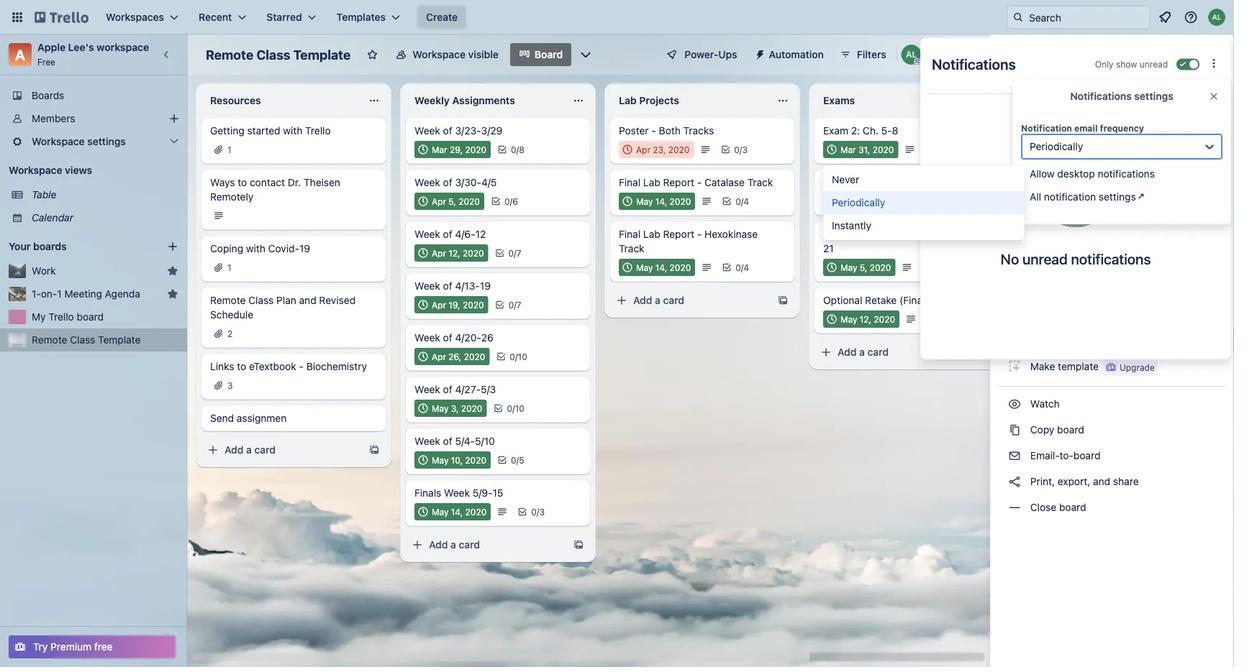 Task type: describe. For each thing, give the bounding box(es) containing it.
templates
[[337, 11, 386, 23]]

boards
[[32, 90, 64, 101]]

and inside exam 3: ch. 10-12, 15-16, and 18- 21
[[945, 229, 962, 240]]

trello inside 'my trello board' link
[[48, 311, 74, 323]]

recent button
[[190, 6, 255, 29]]

week left the 5/9-
[[444, 488, 470, 499]]

3/30-
[[455, 177, 481, 189]]

optional retake (finals week) link
[[823, 294, 990, 308]]

exam 3: ch. 10-12, 15-16, and 18- 21 link
[[823, 227, 990, 256]]

primary element
[[0, 0, 1234, 35]]

0 down week of 4/13-19 link
[[509, 300, 514, 310]]

/ down week of 4/27-5/3 "link"
[[512, 404, 515, 414]]

calendar
[[32, 212, 73, 224]]

Apr 30, 2020 checkbox
[[823, 193, 899, 210]]

create from template… image for coping with covid-19
[[368, 445, 380, 456]]

19,
[[449, 300, 460, 310]]

workspace for workspace visible
[[413, 49, 466, 60]]

1 vertical spatial template
[[98, 334, 141, 346]]

apr 19, 2020
[[432, 300, 484, 310]]

sm image for settings
[[1008, 178, 1022, 192]]

apple lee (applelee29) image
[[1208, 9, 1226, 26]]

customize views image
[[579, 48, 593, 62]]

weekly assignments
[[415, 95, 515, 107]]

week of 3/23-3/29 link
[[415, 124, 582, 138]]

5, for ch.
[[860, 263, 867, 273]]

0 horizontal spatial with
[[246, 243, 266, 255]]

your boards
[[9, 241, 67, 253]]

class inside text box
[[256, 47, 290, 62]]

a for of
[[451, 539, 456, 551]]

3/29
[[481, 125, 503, 137]]

/ down finals week 5/9-15 link
[[537, 507, 539, 517]]

mar for week
[[432, 145, 447, 155]]

projects
[[639, 95, 679, 107]]

notification email frequency
[[1021, 123, 1144, 133]]

18-
[[965, 229, 980, 240]]

no
[[1001, 250, 1019, 267]]

apr for week of 4/13-19
[[432, 300, 446, 310]]

0 up catalase
[[734, 145, 740, 155]]

week of 4/20-26 link
[[415, 331, 582, 345]]

close board
[[1028, 502, 1086, 514]]

week of 4/27-5/3 link
[[415, 383, 582, 397]]

2020 for week of 4/13-19
[[463, 300, 484, 310]]

optional
[[823, 295, 862, 307]]

card for ch.
[[868, 347, 889, 358]]

apr for week of 4/20-26
[[432, 352, 446, 362]]

0 horizontal spatial 3
[[227, 381, 233, 391]]

remote class plan and revised schedule link
[[210, 294, 377, 322]]

0 down week of 3/23-3/29 "link"
[[511, 145, 516, 155]]

search image
[[1013, 12, 1024, 23]]

remote class plan and revised schedule
[[210, 295, 356, 321]]

apr 30, 2020
[[841, 196, 894, 207]]

work button
[[32, 264, 161, 279]]

board for to-
[[1074, 450, 1101, 462]]

and inside remote class plan and revised schedule
[[299, 295, 316, 307]]

power-ups
[[685, 49, 737, 60]]

12
[[475, 229, 486, 240]]

2020 for week of 5/4-5/10
[[465, 456, 486, 466]]

remote for remote class plan and revised schedule link on the top
[[210, 295, 246, 307]]

meeting
[[64, 288, 102, 300]]

of for 3/30-
[[443, 177, 452, 189]]

Apr 5, 2020 checkbox
[[415, 193, 484, 210]]

add for coping with covid-19
[[225, 444, 244, 456]]

email-
[[1030, 450, 1060, 462]]

ch. for 10-
[[863, 229, 879, 240]]

agenda
[[105, 288, 140, 300]]

/ up catalase
[[740, 145, 742, 155]]

/ down week of 5/4-5/10 link
[[516, 456, 519, 466]]

workspace
[[97, 41, 149, 53]]

exam for 2:
[[823, 125, 849, 137]]

may for optional retake (finals week)
[[841, 315, 857, 325]]

/ down catalase
[[741, 196, 744, 207]]

0 horizontal spatial 8
[[519, 145, 525, 155]]

2020 for optional retake (finals week)
[[874, 315, 895, 325]]

lab up may 14, 2020 option
[[643, 177, 661, 189]]

add a card button for -
[[610, 289, 772, 312]]

open information menu image
[[1184, 10, 1198, 24]]

week of 4/27-5/3
[[415, 384, 496, 396]]

0 / 7 for 19
[[509, 300, 522, 310]]

lab exam
[[823, 177, 868, 189]]

1 up 16,
[[939, 196, 943, 207]]

close
[[1030, 502, 1057, 514]]

mar for exam
[[841, 145, 856, 155]]

free
[[94, 642, 113, 653]]

starred icon image for work
[[167, 266, 178, 277]]

board inside close board link
[[1059, 502, 1086, 514]]

remotely
[[210, 191, 254, 203]]

exam 3: ch. 10-12, 15-16, and 18- 21
[[823, 229, 980, 255]]

links
[[210, 361, 234, 373]]

workspace settings button
[[0, 130, 187, 153]]

ways to contact dr. theisen remotely link
[[210, 176, 377, 204]]

2 vertical spatial and
[[1093, 476, 1111, 488]]

2 vertical spatial may 14, 2020
[[432, 507, 487, 517]]

to for contact
[[238, 177, 247, 189]]

apr for poster - both tracks
[[636, 145, 651, 155]]

2020 for final lab report - catalase track
[[670, 196, 691, 207]]

poster - both tracks
[[619, 125, 714, 137]]

1 down 'coping' at the left
[[227, 263, 231, 273]]

3,
[[451, 404, 459, 414]]

card for covid-
[[254, 444, 276, 456]]

- for biochemistry
[[299, 361, 304, 373]]

30,
[[857, 196, 871, 207]]

0 horizontal spatial remote class template
[[32, 334, 141, 346]]

email-to-board link
[[999, 445, 1226, 468]]

templates button
[[328, 6, 409, 29]]

recent
[[199, 11, 232, 23]]

0 vertical spatial periodically
[[1030, 141, 1083, 153]]

weekly
[[415, 95, 450, 107]]

watch link
[[999, 393, 1226, 416]]

class for remote class plan and revised schedule link on the top
[[248, 295, 274, 307]]

apr for week of 4/6-12
[[432, 248, 446, 258]]

may for finals week 5/9-15
[[432, 507, 449, 517]]

back to home image
[[35, 6, 89, 29]]

lab projects
[[619, 95, 679, 107]]

week for week of 4/13-19
[[415, 280, 440, 292]]

apple lee's workspace link
[[37, 41, 149, 53]]

report for catalase
[[663, 177, 694, 189]]

19 for covid-
[[299, 243, 310, 255]]

custom
[[1030, 231, 1066, 243]]

add a card for of
[[429, 539, 480, 551]]

a for 3:
[[859, 347, 865, 358]]

Lab Projects text field
[[610, 89, 769, 112]]

copy
[[1030, 424, 1055, 436]]

7 for 19
[[517, 300, 522, 310]]

taco image
[[1037, 132, 1114, 227]]

may 3, 2020
[[432, 404, 483, 414]]

16,
[[928, 229, 942, 240]]

notifications for notifications
[[932, 55, 1016, 72]]

share
[[946, 49, 974, 60]]

notifications for allow desktop notifications
[[1098, 168, 1155, 180]]

Search field
[[1024, 6, 1150, 28]]

mar 29, 2020
[[432, 145, 487, 155]]

try premium free button
[[9, 636, 176, 659]]

week for week of 3/30-4/5
[[415, 177, 440, 189]]

archived items link
[[999, 138, 1226, 161]]

report for hexokinase
[[663, 229, 694, 240]]

0 down the week of 4/6-12 "link"
[[508, 248, 514, 258]]

optional retake (finals week)
[[823, 295, 963, 307]]

final for final lab report - hexokinase track
[[619, 229, 641, 240]]

send
[[210, 413, 234, 425]]

1 horizontal spatial automation
[[1028, 257, 1084, 268]]

calendar link
[[32, 211, 178, 225]]

3:
[[851, 229, 860, 240]]

lab inside final lab report - hexokinase track
[[643, 229, 661, 240]]

apple
[[37, 41, 66, 53]]

lab up apr 30, 2020 option
[[823, 177, 840, 189]]

Apr 26, 2020 checkbox
[[415, 348, 490, 366]]

0 vertical spatial with
[[283, 125, 303, 137]]

/ down "week of 4/20-26" link
[[515, 352, 518, 362]]

finals
[[415, 488, 441, 499]]

may for exam 3: ch. 10-12, 15-16, and 18- 21
[[841, 263, 857, 273]]

to for etextbook
[[237, 361, 246, 373]]

0 / 10 for 5/3
[[507, 404, 524, 414]]

sm image inside automation button
[[749, 43, 769, 63]]

visible
[[468, 49, 499, 60]]

final lab report - hexokinase track
[[619, 229, 758, 255]]

Apr 12, 2020 checkbox
[[415, 245, 488, 262]]

week of 5/4-5/10
[[415, 436, 495, 448]]

0 down hexokinase
[[736, 263, 741, 273]]

0 horizontal spatial unread
[[1023, 250, 1068, 267]]

table
[[32, 189, 56, 201]]

members
[[32, 113, 75, 125]]

my trello board link
[[32, 310, 178, 325]]

notifications for notifications settings
[[1070, 90, 1132, 102]]

background
[[1069, 205, 1124, 217]]

/ down the week of 4/6-12 "link"
[[514, 248, 517, 258]]

items
[[1074, 144, 1099, 155]]

workspace for workspace settings
[[32, 136, 85, 148]]

activity
[[1028, 118, 1065, 130]]

3 for finals week 5/9-15
[[539, 507, 545, 517]]

resources
[[210, 95, 261, 107]]

notifications for no unread notifications
[[1071, 250, 1151, 267]]

print, export, and share
[[1028, 476, 1139, 488]]

card for 4/6-
[[459, 539, 480, 551]]

workspace for workspace views
[[9, 164, 62, 176]]

week of 4/6-12
[[415, 229, 486, 240]]

change background link
[[999, 199, 1226, 222]]

may 12, 2020
[[841, 315, 895, 325]]

apr for lab exam
[[841, 196, 855, 207]]

only
[[1095, 59, 1114, 69]]

premium
[[51, 642, 92, 653]]

trello inside 'getting started with trello' link
[[305, 125, 331, 137]]

add a card for 3:
[[838, 347, 889, 358]]

sm image for copy board
[[1008, 423, 1022, 438]]

automation button
[[749, 43, 833, 66]]

contact
[[250, 177, 285, 189]]

table link
[[32, 188, 178, 202]]

0 down week of 4/27-5/3 "link"
[[507, 404, 512, 414]]

add for exam 3: ch. 10-12, 15-16, and 18- 21
[[838, 347, 857, 358]]

/ down week of 3/30-4/5 link
[[510, 196, 513, 207]]

remote inside remote class template text box
[[206, 47, 254, 62]]

workspace visible
[[413, 49, 499, 60]]

8 inside "link"
[[892, 125, 898, 137]]



Task type: locate. For each thing, give the bounding box(es) containing it.
1 vertical spatial settings
[[87, 136, 126, 148]]

may inside 'checkbox'
[[841, 315, 857, 325]]

my trello board
[[32, 311, 104, 323]]

apr left 19,
[[432, 300, 446, 310]]

sm image
[[1008, 117, 1022, 131], [1008, 143, 1022, 157], [1008, 178, 1022, 192], [1008, 359, 1022, 374], [1008, 423, 1022, 438], [1008, 449, 1022, 463], [1008, 475, 1022, 489]]

revised
[[319, 295, 356, 307]]

Apr 23, 2020 checkbox
[[619, 141, 694, 158]]

board inside 'copy board' link
[[1057, 424, 1084, 436]]

1 vertical spatial create from template… image
[[573, 540, 584, 551]]

track for final lab report - catalase track
[[748, 177, 773, 189]]

may 14, 2020 checkbox for week
[[415, 504, 491, 521]]

2020 for week of 4/20-26
[[464, 352, 485, 362]]

0 / 3 for tracks
[[734, 145, 748, 155]]

ups
[[718, 49, 737, 60]]

May 14, 2020 checkbox
[[619, 259, 695, 276], [415, 504, 491, 521]]

card down finals week 5/9-15
[[459, 539, 480, 551]]

notifications settings
[[1070, 90, 1174, 102]]

6 sm image from the top
[[1008, 449, 1022, 463]]

fields
[[1069, 231, 1096, 243]]

/ down week of 3/23-3/29 "link"
[[516, 145, 519, 155]]

0 vertical spatial automation
[[769, 49, 824, 60]]

never
[[832, 174, 859, 186]]

may 14, 2020 for hexokinase
[[636, 263, 691, 273]]

apple lee (applelee29) image
[[902, 45, 922, 65]]

settings inside popup button
[[87, 136, 126, 148]]

Apr 19, 2020 checkbox
[[415, 297, 488, 314]]

try
[[33, 642, 48, 653]]

getting started with trello link
[[210, 124, 377, 138]]

1 of from the top
[[443, 125, 452, 137]]

mar
[[432, 145, 447, 155], [841, 145, 856, 155]]

apr inside apr 5, 2020 checkbox
[[432, 196, 446, 207]]

0 vertical spatial remote
[[206, 47, 254, 62]]

5,
[[449, 196, 456, 207], [860, 263, 867, 273]]

poster - both tracks link
[[619, 124, 786, 138]]

menu
[[1097, 48, 1127, 62]]

12, for optional retake (finals week)
[[860, 315, 872, 325]]

1 vertical spatial remote class template
[[32, 334, 141, 346]]

star or unstar board image
[[367, 49, 378, 60]]

may for final lab report - hexokinase track
[[636, 263, 653, 273]]

may for week of 4/27-5/3
[[432, 404, 449, 414]]

sm image for automation
[[1008, 255, 1022, 270]]

add a card button for 10-
[[815, 341, 976, 364]]

0 / 10 down "week of 4/20-26" link
[[510, 352, 527, 362]]

2020 up retake
[[870, 263, 891, 273]]

may for week of 5/4-5/10
[[432, 456, 449, 466]]

power-
[[685, 49, 718, 60]]

1 vertical spatial with
[[246, 243, 266, 255]]

sm image inside close board link
[[1008, 501, 1022, 515]]

class inside remote class plan and revised schedule
[[248, 295, 274, 307]]

final for final lab report - catalase track
[[619, 177, 641, 189]]

- inside final lab report - hexokinase track
[[697, 229, 702, 240]]

10-
[[882, 229, 897, 240]]

1 7 from the top
[[517, 248, 521, 258]]

2 sm image from the top
[[1008, 143, 1022, 157]]

may down final lab report - hexokinase track at the top right of the page
[[636, 263, 653, 273]]

0 / 4 down catalase
[[736, 196, 749, 207]]

add a card for lab
[[633, 295, 684, 307]]

0 down catalase
[[736, 196, 741, 207]]

7 down the week of 4/6-12 "link"
[[517, 248, 521, 258]]

add for final lab report - hexokinase track
[[633, 295, 652, 307]]

0 vertical spatial 3
[[742, 145, 748, 155]]

2020 right 30,
[[873, 196, 894, 207]]

1 report from the top
[[663, 177, 694, 189]]

0 / 10 down week of 4/27-5/3 "link"
[[507, 404, 524, 414]]

trello right my
[[48, 311, 74, 323]]

1 vertical spatial final
[[619, 229, 641, 240]]

May 12, 2020 checkbox
[[823, 311, 900, 328]]

week of 3/30-4/5 link
[[415, 176, 582, 190]]

1 horizontal spatial and
[[945, 229, 962, 240]]

of for 4/20-
[[443, 332, 452, 344]]

0 vertical spatial 0 / 10
[[510, 352, 527, 362]]

card for report
[[663, 295, 684, 307]]

report inside final lab report - hexokinase track
[[663, 229, 694, 240]]

2 0 / 7 from the top
[[509, 300, 522, 310]]

of for 3/23-
[[443, 125, 452, 137]]

1 vertical spatial trello
[[48, 311, 74, 323]]

2020 down final lab report - catalase track
[[670, 196, 691, 207]]

0 horizontal spatial and
[[299, 295, 316, 307]]

to-
[[1060, 450, 1074, 462]]

3 of from the top
[[443, 229, 452, 240]]

class left plan
[[248, 295, 274, 307]]

26
[[481, 332, 494, 344]]

31,
[[859, 145, 870, 155]]

0 / 3
[[734, 145, 748, 155], [531, 507, 545, 517]]

- inside "link"
[[697, 177, 702, 189]]

to up 'remotely'
[[238, 177, 247, 189]]

add a card down final lab report - hexokinase track at the top right of the page
[[633, 295, 684, 307]]

0 vertical spatial to
[[238, 177, 247, 189]]

2 vertical spatial 12,
[[860, 315, 872, 325]]

board down 1-on-1 meeting agenda
[[77, 311, 104, 323]]

and left share
[[1093, 476, 1111, 488]]

2 4 from the top
[[744, 263, 749, 273]]

4 for hexokinase
[[744, 263, 749, 273]]

0 left '6'
[[504, 196, 510, 207]]

0 vertical spatial 5,
[[449, 196, 456, 207]]

12, down retake
[[860, 315, 872, 325]]

0 / 7 for 12
[[508, 248, 521, 258]]

sm image inside settings link
[[1008, 178, 1022, 192]]

sm image inside 'automation' link
[[1008, 255, 1022, 270]]

starred icon image for 1-on-1 meeting agenda
[[167, 289, 178, 300]]

add a card button for 12
[[406, 534, 567, 557]]

sm image inside email-to-board link
[[1008, 449, 1022, 463]]

of up apr 26, 2020 checkbox
[[443, 332, 452, 344]]

create
[[426, 11, 458, 23]]

lab down may 14, 2020 option
[[643, 229, 661, 240]]

4 of from the top
[[443, 280, 452, 292]]

sm image inside 'copy board' link
[[1008, 423, 1022, 438]]

track right catalase
[[748, 177, 773, 189]]

ch. inside exam 3: ch. 10-12, 15-16, and 18- 21
[[863, 229, 879, 240]]

track for final lab report - hexokinase track
[[619, 243, 645, 255]]

Board name text field
[[199, 43, 358, 66]]

- for catalase
[[697, 177, 702, 189]]

2 final from the top
[[619, 229, 641, 240]]

a
[[655, 295, 661, 307], [859, 347, 865, 358], [246, 444, 252, 456], [451, 539, 456, 551]]

Mar 31, 2020 checkbox
[[823, 141, 898, 158]]

workspace down create button
[[413, 49, 466, 60]]

this member is an admin of this board. image
[[915, 58, 921, 65]]

archived
[[1030, 144, 1071, 155]]

0 vertical spatial unread
[[1140, 59, 1168, 69]]

1 horizontal spatial remote class template
[[206, 47, 351, 62]]

3
[[742, 145, 748, 155], [227, 381, 233, 391], [539, 507, 545, 517]]

automation inside button
[[769, 49, 824, 60]]

board for this
[[1081, 92, 1108, 104]]

a link
[[9, 43, 32, 66]]

1 mar from the left
[[432, 145, 447, 155]]

may 14, 2020 inside option
[[636, 196, 691, 207]]

week of 4/13-19 link
[[415, 279, 582, 294]]

create from template… image
[[777, 295, 789, 307], [368, 445, 380, 456]]

track inside "link"
[[748, 177, 773, 189]]

Resources text field
[[202, 89, 360, 112]]

Mar 29, 2020 checkbox
[[415, 141, 491, 158]]

5, for 3/30-
[[449, 196, 456, 207]]

ways to contact dr. theisen remotely
[[210, 177, 340, 203]]

create from template… image for final lab report - hexokinase track
[[777, 295, 789, 307]]

lab inside text box
[[619, 95, 637, 107]]

14, down final lab report - catalase track
[[655, 196, 667, 207]]

automation up exams
[[769, 49, 824, 60]]

settings for notifications settings
[[1134, 90, 1174, 102]]

3 down finals week 5/9-15 link
[[539, 507, 545, 517]]

1 vertical spatial may 14, 2020 checkbox
[[415, 504, 491, 521]]

2 vertical spatial settings
[[1099, 191, 1136, 203]]

1 inside button
[[57, 288, 62, 300]]

may inside option
[[432, 404, 449, 414]]

1 vertical spatial track
[[619, 243, 645, 255]]

sm image inside activity link
[[1008, 117, 1022, 131]]

0 vertical spatial 8
[[892, 125, 898, 137]]

1 horizontal spatial create from template… image
[[777, 295, 789, 307]]

apr down week of 4/6-12
[[432, 248, 446, 258]]

may 14, 2020 down final lab report - hexokinase track at the top right of the page
[[636, 263, 691, 273]]

show
[[1116, 59, 1137, 69]]

3 sm image from the top
[[1008, 178, 1022, 192]]

7 of from the top
[[443, 436, 452, 448]]

may 14, 2020 checkbox for lab
[[619, 259, 695, 276]]

1 down getting
[[227, 145, 231, 155]]

1 vertical spatial report
[[663, 229, 694, 240]]

0 horizontal spatial create from template… image
[[368, 445, 380, 456]]

1 vertical spatial 0 / 4
[[736, 263, 749, 273]]

7 down week of 4/13-19 link
[[517, 300, 522, 310]]

1 vertical spatial create from template… image
[[368, 445, 380, 456]]

19 down ways to contact dr. theisen remotely link
[[299, 243, 310, 255]]

sm image left activity
[[1008, 117, 1022, 131]]

12, inside exam 3: ch. 10-12, 15-16, and 18- 21
[[897, 229, 910, 240]]

copy board link
[[999, 419, 1226, 442]]

2020 for week of 4/6-12
[[463, 248, 484, 258]]

final up may 14, 2020 option
[[619, 177, 641, 189]]

1 vertical spatial 3
[[227, 381, 233, 391]]

settings down only show unread
[[1134, 90, 1174, 102]]

week of 4/6-12 link
[[415, 227, 582, 242]]

apr inside apr 30, 2020 option
[[841, 196, 855, 207]]

1 vertical spatial periodically
[[832, 197, 885, 209]]

sm image for close board
[[1008, 501, 1022, 515]]

1 vertical spatial 7
[[517, 300, 522, 310]]

(finals
[[900, 295, 930, 307]]

trello
[[305, 125, 331, 137], [48, 311, 74, 323]]

2 vertical spatial remote
[[32, 334, 67, 346]]

workspace inside button
[[413, 49, 466, 60]]

add board image
[[167, 241, 178, 253]]

2020 inside checkbox
[[668, 145, 690, 155]]

7 sm image from the top
[[1008, 475, 1022, 489]]

- left both
[[652, 125, 656, 137]]

10 for 5/3
[[515, 404, 524, 414]]

2020 for week of 3/23-3/29
[[465, 145, 487, 155]]

0 horizontal spatial template
[[98, 334, 141, 346]]

0 / 10
[[510, 352, 527, 362], [507, 404, 524, 414]]

0 vertical spatial may 14, 2020
[[636, 196, 691, 207]]

1 final from the top
[[619, 177, 641, 189]]

add a card button for 19
[[202, 439, 363, 462]]

board inside email-to-board link
[[1074, 450, 1101, 462]]

apr for week of 3/30-4/5
[[432, 196, 446, 207]]

export,
[[1058, 476, 1091, 488]]

a down send assignmen
[[246, 444, 252, 456]]

12, inside 'checkbox'
[[860, 315, 872, 325]]

1 vertical spatial unread
[[1023, 250, 1068, 267]]

0 vertical spatial 0 / 4
[[736, 196, 749, 207]]

your boards with 4 items element
[[9, 238, 145, 255]]

unread right show
[[1140, 59, 1168, 69]]

periodically down notification
[[1030, 141, 1083, 153]]

board inside 'my trello board' link
[[77, 311, 104, 323]]

ch. inside "link"
[[863, 125, 879, 137]]

5-
[[881, 125, 892, 137]]

4 sm image from the top
[[1008, 359, 1022, 374]]

of for 5/4-
[[443, 436, 452, 448]]

0 vertical spatial report
[[663, 177, 694, 189]]

remote class template link
[[32, 333, 178, 348]]

1 vertical spatial remote
[[210, 295, 246, 307]]

sm image for print, export, and share
[[1008, 475, 1022, 489]]

add for week of 4/6-12
[[429, 539, 448, 551]]

assignmen
[[237, 413, 287, 425]]

board up print, export, and share on the bottom
[[1074, 450, 1101, 462]]

of for 4/6-
[[443, 229, 452, 240]]

sm image for watch
[[1008, 397, 1022, 412]]

0 vertical spatial ch.
[[863, 125, 879, 137]]

may down finals
[[432, 507, 449, 517]]

1 0 / 7 from the top
[[508, 248, 521, 258]]

track
[[748, 177, 773, 189], [619, 243, 645, 255]]

card down assignmen
[[254, 444, 276, 456]]

5 of from the top
[[443, 332, 452, 344]]

to inside the ways to contact dr. theisen remotely
[[238, 177, 247, 189]]

14, inside option
[[655, 196, 667, 207]]

add a card for with
[[225, 444, 276, 456]]

upgrade button
[[1103, 359, 1158, 376]]

1 vertical spatial 10
[[515, 404, 524, 414]]

1-
[[32, 288, 41, 300]]

14, down finals week 5/9-15
[[451, 507, 463, 517]]

May 14, 2020 checkbox
[[619, 193, 695, 210]]

1 vertical spatial notifications
[[1071, 250, 1151, 267]]

2020 inside 'checkbox'
[[874, 315, 895, 325]]

add a card down may 12, 2020 'checkbox'
[[838, 347, 889, 358]]

sm image inside "archived items" link
[[1008, 143, 1022, 157]]

0 / 8
[[511, 145, 525, 155]]

of up apr 19, 2020 option
[[443, 280, 452, 292]]

apr 23, 2020
[[636, 145, 690, 155]]

to
[[238, 177, 247, 189], [237, 361, 246, 373]]

2 report from the top
[[663, 229, 694, 240]]

0 / 10 for 26
[[510, 352, 527, 362]]

your
[[9, 241, 31, 253]]

2020 for finals week 5/9-15
[[465, 507, 487, 517]]

sm image inside "watch" link
[[1008, 397, 1022, 412]]

1 0 / 4 from the top
[[736, 196, 749, 207]]

Weekly Assignments text field
[[406, 89, 564, 112]]

starred icon image
[[167, 266, 178, 277], [167, 289, 178, 300]]

1 vertical spatial starred icon image
[[167, 289, 178, 300]]

a for lab
[[655, 295, 661, 307]]

sm image left 'all'
[[1008, 178, 1022, 192]]

a down may 12, 2020 'checkbox'
[[859, 347, 865, 358]]

2 vertical spatial exam
[[823, 229, 849, 240]]

1 horizontal spatial trello
[[305, 125, 331, 137]]

to right 'links'
[[237, 361, 246, 373]]

remote down my
[[32, 334, 67, 346]]

- right the etextbook
[[299, 361, 304, 373]]

of inside "link"
[[443, 384, 452, 396]]

may left '3,'
[[432, 404, 449, 414]]

May 5, 2020 checkbox
[[823, 259, 896, 276]]

2020 for week of 3/30-4/5
[[459, 196, 480, 207]]

unread down custom
[[1023, 250, 1068, 267]]

5 sm image from the top
[[1008, 423, 1022, 438]]

week)
[[933, 295, 963, 307]]

0 vertical spatial trello
[[305, 125, 331, 137]]

report inside "link"
[[663, 177, 694, 189]]

remote class template down starred
[[206, 47, 351, 62]]

template inside text box
[[293, 47, 351, 62]]

workspace inside popup button
[[32, 136, 85, 148]]

/ down hexokinase
[[741, 263, 744, 273]]

0 horizontal spatial periodically
[[832, 197, 885, 209]]

week for week of 4/27-5/3
[[415, 384, 440, 396]]

schedule
[[210, 309, 253, 321]]

sm image for make template
[[1008, 359, 1022, 374]]

1 vertical spatial automation
[[1028, 257, 1084, 268]]

sm image inside print, export, and share link
[[1008, 475, 1022, 489]]

0 horizontal spatial automation
[[769, 49, 824, 60]]

2020 down the 5/9-
[[465, 507, 487, 517]]

board inside about this board 'button'
[[1081, 92, 1108, 104]]

a down final lab report - hexokinase track at the top right of the page
[[655, 295, 661, 307]]

0 horizontal spatial 12,
[[449, 248, 460, 258]]

power-ups button
[[656, 43, 746, 66]]

0 vertical spatial 19
[[299, 243, 310, 255]]

2020 down retake
[[874, 315, 895, 325]]

ch. right 2:
[[863, 125, 879, 137]]

5, down "3:" in the right top of the page
[[860, 263, 867, 273]]

10 for 26
[[518, 352, 527, 362]]

this
[[1061, 92, 1078, 104]]

May 3, 2020 checkbox
[[415, 400, 487, 417]]

apr left 30,
[[841, 196, 855, 207]]

apr inside apr 12, 2020 checkbox
[[432, 248, 446, 258]]

final inside "link"
[[619, 177, 641, 189]]

12, for week of 4/6-12
[[449, 248, 460, 258]]

week for week of 5/4-5/10
[[415, 436, 440, 448]]

0 down "week of 4/20-26" link
[[510, 352, 515, 362]]

1 vertical spatial exam
[[843, 177, 868, 189]]

1 vertical spatial 0 / 10
[[507, 404, 524, 414]]

final inside final lab report - hexokinase track
[[619, 229, 641, 240]]

1 horizontal spatial 0 / 3
[[734, 145, 748, 155]]

5, down week of 3/30-4/5
[[449, 196, 456, 207]]

0 left 5
[[511, 456, 516, 466]]

2 of from the top
[[443, 177, 452, 189]]

sm image left the copy
[[1008, 423, 1022, 438]]

sm image for archived items
[[1008, 143, 1022, 157]]

report up may 14, 2020 option
[[663, 177, 694, 189]]

0 vertical spatial template
[[293, 47, 351, 62]]

1 horizontal spatial with
[[283, 125, 303, 137]]

week inside "link"
[[415, 384, 440, 396]]

4/5
[[481, 177, 497, 189]]

links to etextbook - biochemistry
[[210, 361, 367, 373]]

remote class template down my trello board
[[32, 334, 141, 346]]

0 vertical spatial final
[[619, 177, 641, 189]]

exam up apr 30, 2020 option
[[843, 177, 868, 189]]

21
[[823, 243, 834, 255]]

coping with covid-19
[[210, 243, 310, 255]]

5, inside apr 5, 2020 checkbox
[[449, 196, 456, 207]]

1 vertical spatial 12,
[[449, 248, 460, 258]]

0 horizontal spatial track
[[619, 243, 645, 255]]

exam for 3:
[[823, 229, 849, 240]]

notifications
[[932, 55, 1016, 72], [1070, 90, 1132, 102]]

of for 4/13-
[[443, 280, 452, 292]]

2 vertical spatial 14,
[[451, 507, 463, 517]]

1 vertical spatial 0 / 7
[[509, 300, 522, 310]]

0 vertical spatial 12,
[[897, 229, 910, 240]]

0 down finals week 5/9-15 link
[[531, 507, 537, 517]]

4 for catalase
[[744, 196, 749, 207]]

sm image
[[749, 43, 769, 63], [1008, 255, 1022, 270], [1008, 397, 1022, 412], [1008, 501, 1022, 515]]

5, inside may 5, 2020 checkbox
[[860, 263, 867, 273]]

lee's
[[68, 41, 94, 53]]

2 horizontal spatial 3
[[742, 145, 748, 155]]

of for 4/27-
[[443, 384, 452, 396]]

create from template… image for week of 4/13-19
[[573, 540, 584, 551]]

12, down week of 4/6-12
[[449, 248, 460, 258]]

create button
[[417, 6, 466, 29]]

notification
[[1021, 123, 1072, 133]]

7 for 12
[[517, 248, 521, 258]]

1 horizontal spatial template
[[293, 47, 351, 62]]

about this board button
[[999, 86, 1226, 109]]

1 vertical spatial and
[[299, 295, 316, 307]]

may 14, 2020 for catalase
[[636, 196, 691, 207]]

may 14, 2020 checkbox down final lab report - hexokinase track at the top right of the page
[[619, 259, 695, 276]]

class down my trello board
[[70, 334, 95, 346]]

0 vertical spatial create from template… image
[[982, 347, 993, 358]]

Exams text field
[[815, 89, 973, 112]]

2 mar from the left
[[841, 145, 856, 155]]

2020 for poster - both tracks
[[668, 145, 690, 155]]

1 horizontal spatial may 14, 2020 checkbox
[[619, 259, 695, 276]]

1 vertical spatial to
[[237, 361, 246, 373]]

remote for the remote class template link
[[32, 334, 67, 346]]

1 vertical spatial notifications
[[1070, 90, 1132, 102]]

1 horizontal spatial mar
[[841, 145, 856, 155]]

remote inside remote class plan and revised schedule
[[210, 295, 246, 307]]

apr inside apr 26, 2020 checkbox
[[432, 352, 446, 362]]

4/13-
[[455, 280, 480, 292]]

0 vertical spatial 14,
[[655, 196, 667, 207]]

2020 right 10,
[[465, 456, 486, 466]]

0 vertical spatial exam
[[823, 125, 849, 137]]

1 horizontal spatial 8
[[892, 125, 898, 137]]

all
[[1030, 191, 1041, 203]]

19 for 4/13-
[[480, 280, 491, 292]]

exam 2: ch. 5-8 link
[[823, 124, 990, 138]]

custom fields button
[[999, 225, 1226, 248]]

create from template… image
[[982, 347, 993, 358], [573, 540, 584, 551]]

2020 for exam 2: ch. 5-8
[[873, 145, 894, 155]]

covid-
[[268, 243, 299, 255]]

1 vertical spatial 4
[[744, 263, 749, 273]]

0 horizontal spatial mar
[[432, 145, 447, 155]]

0 vertical spatial 0 / 7
[[508, 248, 521, 258]]

1 vertical spatial 5,
[[860, 263, 867, 273]]

exam up 21
[[823, 229, 849, 240]]

0 / 4 for catalase
[[736, 196, 749, 207]]

allow
[[1030, 168, 1055, 180]]

add a card button down final lab report - hexokinase track at the top right of the page
[[610, 289, 772, 312]]

workspace navigation collapse icon image
[[157, 45, 177, 65]]

2 vertical spatial workspace
[[9, 164, 62, 176]]

create from template… image for optional retake (finals week)
[[982, 347, 993, 358]]

close popover image
[[1208, 91, 1220, 102]]

a
[[15, 46, 25, 63]]

0 notifications image
[[1157, 9, 1174, 26]]

0 vertical spatial 7
[[517, 248, 521, 258]]

2 horizontal spatial and
[[1093, 476, 1111, 488]]

board down export, at bottom
[[1059, 502, 1086, 514]]

activity link
[[999, 112, 1226, 135]]

workspace down the members
[[32, 136, 85, 148]]

0 horizontal spatial may 14, 2020 checkbox
[[415, 504, 491, 521]]

apr inside apr 19, 2020 option
[[432, 300, 446, 310]]

with left covid-
[[246, 243, 266, 255]]

0 vertical spatial workspace
[[413, 49, 466, 60]]

1 vertical spatial class
[[248, 295, 274, 307]]

2 0 / 4 from the top
[[736, 263, 749, 273]]

sm image for activity
[[1008, 117, 1022, 131]]

week for week of 4/20-26
[[415, 332, 440, 344]]

2 starred icon image from the top
[[167, 289, 178, 300]]

26,
[[449, 352, 462, 362]]

/ down week of 4/13-19 link
[[514, 300, 517, 310]]

apr 5, 2020
[[432, 196, 480, 207]]

track inside final lab report - hexokinase track
[[619, 243, 645, 255]]

automation
[[769, 49, 824, 60], [1028, 257, 1084, 268]]

0 / 4 for hexokinase
[[736, 263, 749, 273]]

0 horizontal spatial trello
[[48, 311, 74, 323]]

and right 16,
[[945, 229, 962, 240]]

settings for workspace settings
[[87, 136, 126, 148]]

1 4 from the top
[[744, 196, 749, 207]]

1 horizontal spatial create from template… image
[[982, 347, 993, 358]]

1 starred icon image from the top
[[167, 266, 178, 277]]

add a card button down may 12, 2020
[[815, 341, 976, 364]]

retake
[[865, 295, 897, 307]]

board
[[1081, 92, 1108, 104], [77, 311, 104, 323], [1057, 424, 1084, 436], [1074, 450, 1101, 462], [1059, 502, 1086, 514]]

week for week of 3/23-3/29
[[415, 125, 440, 137]]

week for week of 4/6-12
[[415, 229, 440, 240]]

0 vertical spatial notifications
[[932, 55, 1016, 72]]

14, for catalase
[[655, 196, 667, 207]]

2020 right 19,
[[463, 300, 484, 310]]

report down may 14, 2020 option
[[663, 229, 694, 240]]

6 of from the top
[[443, 384, 452, 396]]

remote class template inside remote class template text box
[[206, 47, 351, 62]]

week up apr 5, 2020 checkbox
[[415, 177, 440, 189]]

0 vertical spatial remote class template
[[206, 47, 351, 62]]

0 vertical spatial 0 / 3
[[734, 145, 748, 155]]

plan
[[276, 295, 296, 307]]

remote
[[206, 47, 254, 62], [210, 295, 246, 307], [32, 334, 67, 346]]

add a card button down send assignmen link
[[202, 439, 363, 462]]

board up to-
[[1057, 424, 1084, 436]]

no unread notifications
[[1001, 250, 1151, 267]]

may inside checkbox
[[841, 263, 857, 273]]

apr inside apr 23, 2020 checkbox
[[636, 145, 651, 155]]

1 vertical spatial may 14, 2020
[[636, 263, 691, 273]]

1 horizontal spatial unread
[[1140, 59, 1168, 69]]

exam inside exam 3: ch. 10-12, 15-16, and 18- 21
[[823, 229, 849, 240]]

may up optional
[[841, 263, 857, 273]]

apr 12, 2020
[[432, 248, 484, 258]]

2020 for week of 4/27-5/3
[[461, 404, 483, 414]]

1 horizontal spatial track
[[748, 177, 773, 189]]

0 vertical spatial create from template… image
[[777, 295, 789, 307]]

remote down 'recent' dropdown button
[[206, 47, 254, 62]]

notifications inside "button"
[[1098, 168, 1155, 180]]

send assignmen link
[[210, 412, 377, 426]]

week up apr 19, 2020 option
[[415, 280, 440, 292]]

2 7 from the top
[[517, 300, 522, 310]]

card down final lab report - hexokinase track at the top right of the page
[[663, 295, 684, 307]]

may down optional
[[841, 315, 857, 325]]

1 horizontal spatial 19
[[480, 280, 491, 292]]

0 vertical spatial starred icon image
[[167, 266, 178, 277]]

12, left 15-
[[897, 229, 910, 240]]

-
[[652, 125, 656, 137], [697, 177, 702, 189], [697, 229, 702, 240], [299, 361, 304, 373]]

0 vertical spatial 10
[[518, 352, 527, 362]]

report
[[663, 177, 694, 189], [663, 229, 694, 240]]

settings down allow desktop notifications "button"
[[1099, 191, 1136, 203]]

workspaces
[[106, 11, 164, 23]]

May 10, 2020 checkbox
[[415, 452, 491, 469]]

week up may 3, 2020 option
[[415, 384, 440, 396]]

12, inside checkbox
[[449, 248, 460, 258]]

3 for poster - both tracks
[[742, 145, 748, 155]]

close board link
[[999, 497, 1226, 520]]

1 vertical spatial workspace
[[32, 136, 85, 148]]

notifications right this member is an admin of this board. image
[[932, 55, 1016, 72]]

may for final lab report - catalase track
[[636, 196, 653, 207]]

1 horizontal spatial notifications
[[1070, 90, 1132, 102]]

template
[[293, 47, 351, 62], [98, 334, 141, 346]]

hexokinase
[[705, 229, 758, 240]]

3 up catalase
[[742, 145, 748, 155]]

1 sm image from the top
[[1008, 117, 1022, 131]]

change
[[1030, 205, 1066, 217]]

2 vertical spatial class
[[70, 334, 95, 346]]

class
[[256, 47, 290, 62], [248, 295, 274, 307], [70, 334, 95, 346]]



Task type: vqa. For each thing, say whether or not it's contained in the screenshot.
board associated with to-
yes



